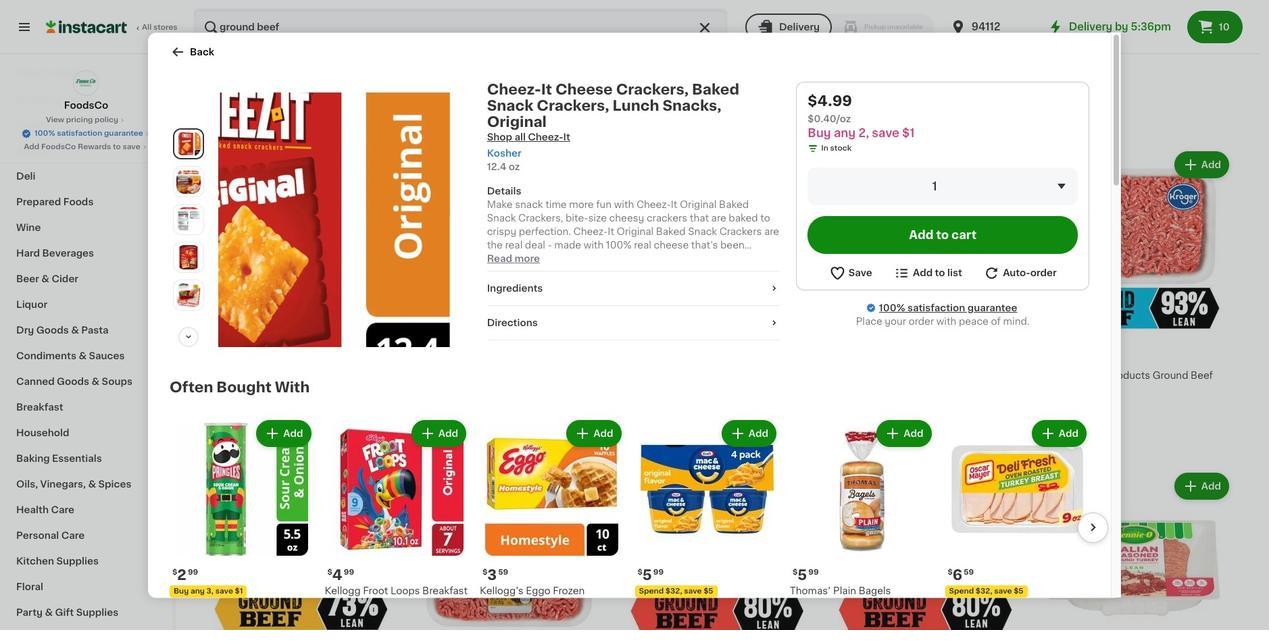Task type: locate. For each thing, give the bounding box(es) containing it.
auto-order
[[1003, 268, 1057, 278]]

1 vertical spatial beverages
[[42, 249, 94, 258]]

1 horizontal spatial breakfast
[[423, 587, 468, 596]]

1 vertical spatial 100%
[[879, 303, 906, 312]]

order
[[1031, 268, 1057, 278], [909, 316, 934, 326]]

1 horizontal spatial delivery
[[1069, 22, 1113, 32]]

0 vertical spatial crackers,
[[616, 82, 689, 96]]

0 vertical spatial beverages
[[16, 43, 68, 53]]

snacks & candy link
[[8, 87, 164, 112]]

supplies down floral link
[[76, 608, 118, 618]]

$1 right 2,
[[903, 127, 915, 138]]

spend for 5
[[639, 588, 664, 595]]

breakfast inside 'kellogg's eggo frozen waffles, frozen breakfast, breakfast food, original'
[[480, 614, 525, 623]]

0 horizontal spatial $32,
[[666, 588, 683, 595]]

1 horizontal spatial 59
[[964, 569, 974, 576]]

1 vertical spatial frozen
[[553, 587, 585, 596]]

ct
[[797, 599, 805, 607]]

foodsco down view
[[41, 143, 76, 151]]

99 inside $ 2 99
[[188, 569, 198, 576]]

satisfaction down pricing at the left top of page
[[57, 130, 102, 137]]

goods
[[36, 326, 69, 335], [57, 377, 89, 387]]

breakfast inside 'link'
[[16, 403, 63, 412]]

party
[[16, 608, 43, 618]]

$1 inside $4.99 $0.40/oz buy any 2, save $1
[[903, 127, 915, 138]]

0 horizontal spatial spend
[[412, 414, 437, 421]]

$5 for 6
[[1014, 588, 1024, 595]]

satisfaction up place your order with peace of mind.
[[908, 303, 966, 312]]

goods inside canned goods & soups "link"
[[57, 377, 89, 387]]

None search field
[[193, 8, 728, 46]]

1 horizontal spatial spend $32, save $5
[[950, 588, 1024, 595]]

1 vertical spatial supplies
[[76, 608, 118, 618]]

3
[[488, 568, 497, 582]]

liquor
[[16, 300, 47, 310]]

100% satisfaction guarantee link
[[879, 301, 1018, 314]]

0 vertical spatial $1
[[903, 127, 915, 138]]

0 horizontal spatial $1
[[235, 588, 243, 595]]

stores
[[153, 24, 178, 31]]

breakfast up "household"
[[16, 403, 63, 412]]

0 horizontal spatial cereal,
[[325, 600, 358, 610]]

100% satisfaction guarantee inside 100% satisfaction guarantee button
[[35, 130, 143, 137]]

1 horizontal spatial breakfast,
[[555, 600, 603, 610]]

0 horizontal spatial $5
[[704, 588, 714, 595]]

guarantee inside button
[[104, 130, 143, 137]]

0 horizontal spatial beyond
[[203, 371, 240, 380]]

2 vertical spatial breakfast
[[480, 614, 525, 623]]

baking
[[16, 454, 50, 464]]

1 vertical spatial buy
[[174, 588, 189, 595]]

100% inside button
[[35, 130, 55, 137]]

1 horizontal spatial cereal,
[[384, 600, 417, 610]]

1 $32, from the left
[[666, 588, 683, 595]]

3 $ from the left
[[483, 569, 488, 576]]

1 vertical spatial meat
[[242, 371, 267, 380]]

0 horizontal spatial original
[[375, 614, 412, 623]]

cart
[[952, 229, 977, 240]]

beer
[[16, 274, 39, 284]]

to right rewards
[[113, 143, 121, 151]]

1 vertical spatial 6
[[790, 599, 795, 607]]

2 59 from the left
[[964, 569, 974, 576]]

100%
[[35, 130, 55, 137], [879, 303, 906, 312]]

cereal, down kellogg
[[325, 600, 358, 610]]

1 vertical spatial to
[[937, 229, 949, 240]]

0 vertical spatial breakfast
[[16, 403, 63, 412]]

delivery by 5:36pm
[[1069, 22, 1172, 32]]

beyond down 9 99
[[203, 371, 240, 380]]

satisfaction inside 100% satisfaction guarantee button
[[57, 130, 102, 137]]

in
[[822, 144, 829, 151]]

enlarge crackers cheez-it cheese crackers, baked snack crackers, lunch snacks, original angle_top (opens in a new tab) image
[[176, 283, 201, 307]]

supplies up floral link
[[56, 557, 99, 567]]

save
[[872, 127, 900, 138], [123, 143, 140, 151], [458, 414, 475, 421], [215, 588, 233, 595], [684, 588, 702, 595], [995, 588, 1012, 595]]

care
[[51, 506, 74, 515], [61, 531, 85, 541]]

ground down 9 99
[[203, 385, 238, 394]]

1 horizontal spatial $32,
[[976, 588, 993, 595]]

care down the vinegars,
[[51, 506, 74, 515]]

0 vertical spatial supplies
[[56, 557, 99, 567]]

2 horizontal spatial frozen
[[553, 587, 585, 596]]

more
[[515, 254, 540, 263]]

pricing
[[66, 116, 93, 124]]

original inside 'kellogg's eggo frozen waffles, frozen breakfast, breakfast food, original'
[[557, 614, 594, 623]]

$ 5 99 for spend $32, save $5
[[638, 568, 664, 582]]

beverages inside hard beverages link
[[42, 249, 94, 258]]

6 $ from the left
[[948, 569, 953, 576]]

1 horizontal spatial beyond
[[269, 371, 306, 380]]

goods inside dry goods & pasta link
[[36, 326, 69, 335]]

beverages up cider
[[42, 249, 94, 258]]

9
[[210, 353, 220, 367]]

1 horizontal spatial $5
[[1014, 588, 1024, 595]]

item carousel region
[[151, 412, 1109, 631]]

2 $ from the left
[[328, 569, 333, 576]]

5:36pm
[[1131, 22, 1172, 32]]

0 horizontal spatial meat
[[16, 69, 41, 78]]

1 horizontal spatial 6
[[953, 568, 963, 582]]

1 vertical spatial $1
[[235, 588, 243, 595]]

personal
[[16, 531, 59, 541]]

1 horizontal spatial crackers,
[[616, 82, 689, 96]]

prepared foods link
[[8, 189, 164, 215]]

$ 6 59
[[948, 568, 974, 582]]

2 horizontal spatial spend
[[950, 588, 974, 595]]

cereal,
[[325, 600, 358, 610], [384, 600, 417, 610]]

care for personal care
[[61, 531, 85, 541]]

household
[[16, 429, 69, 438]]

1 59 from the left
[[498, 569, 509, 576]]

buy up in
[[808, 127, 831, 138]]

0 horizontal spatial ground
[[203, 385, 238, 394]]

condiments & sauces link
[[8, 343, 164, 369]]

care for health care
[[51, 506, 74, 515]]

1 vertical spatial breakfast
[[423, 587, 468, 596]]

foodsco up view pricing policy "link"
[[64, 101, 108, 110]]

frozen right eggo
[[553, 587, 585, 596]]

6 inside thomas' plain bagels 6 ct
[[790, 599, 795, 607]]

1 horizontal spatial meat
[[242, 371, 267, 380]]

0 vertical spatial any
[[834, 127, 856, 138]]

original for snack
[[487, 114, 547, 128]]

$8.99 element
[[1035, 351, 1232, 369]]

0 vertical spatial breakfast,
[[555, 600, 603, 610]]

goods for dry
[[36, 326, 69, 335]]

99 for kellogg froot loops breakfast cereal, kids cereal, family breakfast, original
[[344, 569, 354, 576]]

1 horizontal spatial $ 5 99
[[793, 568, 819, 582]]

0 horizontal spatial satisfaction
[[57, 130, 102, 137]]

0 horizontal spatial any
[[191, 588, 205, 595]]

99 inside 9 99
[[222, 353, 232, 361]]

soups
[[102, 377, 133, 387]]

to inside 'add to list' button
[[935, 268, 946, 278]]

$5
[[704, 588, 714, 595], [1014, 588, 1024, 595]]

delivery inside button
[[779, 22, 820, 32]]

0 horizontal spatial guarantee
[[104, 130, 143, 137]]

94112 button
[[950, 8, 1032, 46]]

goods for canned
[[57, 377, 89, 387]]

original inside kellogg froot loops breakfast cereal, kids cereal, family breakfast, original
[[375, 614, 412, 623]]

spend for 6
[[950, 588, 974, 595]]

$ inside the $ 3 59
[[483, 569, 488, 576]]

add foodsco rewards to save
[[24, 143, 140, 151]]

enlarge crackers cheez-it cheese crackers, baked snack crackers, lunch snacks, original angle_left (opens in a new tab) image
[[176, 169, 201, 194]]

100% down view
[[35, 130, 55, 137]]

goods down condiments & sauces
[[57, 377, 89, 387]]

6
[[953, 568, 963, 582], [790, 599, 795, 607]]

0 vertical spatial to
[[113, 143, 121, 151]]

to for add to cart
[[937, 229, 949, 240]]

breakfast up family
[[423, 587, 468, 596]]

2 $32, from the left
[[976, 588, 993, 595]]

directions
[[487, 318, 538, 327]]

5
[[643, 568, 652, 582], [798, 568, 807, 582]]

oils, vinegars, & spices
[[16, 480, 131, 489]]

0 horizontal spatial frozen
[[16, 120, 49, 130]]

directions button
[[487, 316, 780, 329]]

frozen up bakery
[[16, 120, 49, 130]]

0 horizontal spatial buy
[[174, 588, 189, 595]]

ingredients
[[487, 283, 543, 293]]

2 horizontal spatial original
[[557, 614, 594, 623]]

hard beverages link
[[8, 241, 164, 266]]

product group
[[203, 149, 400, 419], [411, 149, 608, 449], [619, 149, 816, 410], [827, 149, 1024, 410], [1035, 149, 1232, 393], [170, 417, 314, 631], [325, 417, 469, 631], [480, 417, 624, 631], [635, 417, 780, 631], [790, 417, 935, 609], [945, 417, 1090, 631], [203, 470, 400, 631], [411, 470, 608, 631], [619, 470, 816, 631], [827, 470, 1024, 631], [1035, 470, 1232, 631]]

$4.99 $0.40/oz buy any 2, save $1
[[808, 93, 915, 138]]

$4.99
[[808, 93, 852, 107]]

1 vertical spatial satisfaction
[[908, 303, 966, 312]]

0 horizontal spatial 6
[[790, 599, 795, 607]]

sponsored badge image
[[411, 438, 452, 445]]

99
[[222, 353, 232, 361], [188, 569, 198, 576], [344, 569, 354, 576], [654, 569, 664, 576], [809, 569, 819, 576]]

buy
[[808, 127, 831, 138], [174, 588, 189, 595]]

0 vertical spatial 6
[[953, 568, 963, 582]]

0 vertical spatial guarantee
[[104, 130, 143, 137]]

goods up condiments
[[36, 326, 69, 335]]

0 vertical spatial buy
[[808, 127, 831, 138]]

1 5 from the left
[[643, 568, 652, 582]]

party & gift supplies link
[[8, 600, 164, 626]]

1
[[933, 181, 938, 191]]

59
[[498, 569, 509, 576], [964, 569, 974, 576]]

0 horizontal spatial order
[[909, 316, 934, 326]]

meat & seafood link
[[8, 61, 164, 87]]

beer & cider link
[[8, 266, 164, 292]]

delivery button
[[746, 14, 832, 41]]

$ 5 99 for thomas' plain bagels
[[793, 568, 819, 582]]

99 inside $ 4 99
[[344, 569, 354, 576]]

$3
[[477, 414, 487, 421]]

beyond left "beef,"
[[269, 371, 306, 380]]

100% satisfaction guarantee up with
[[879, 303, 1018, 312]]

59 inside the $ 3 59
[[498, 569, 509, 576]]

0 vertical spatial care
[[51, 506, 74, 515]]

frozen
[[16, 120, 49, 130], [553, 587, 585, 596], [521, 600, 553, 610]]

0 vertical spatial 100% satisfaction guarantee
[[35, 130, 143, 137]]

buy inside $4.99 $0.40/oz buy any 2, save $1
[[808, 127, 831, 138]]

0 horizontal spatial breakfast,
[[325, 614, 373, 623]]

guarantee up of
[[968, 303, 1018, 312]]

breakfast link
[[8, 395, 164, 421]]

buy any 3, save $1
[[174, 588, 243, 595]]

delivery for delivery
[[779, 22, 820, 32]]

food,
[[528, 614, 554, 623]]

delivery
[[1069, 22, 1113, 32], [779, 22, 820, 32]]

0 vertical spatial satisfaction
[[57, 130, 102, 137]]

prepared foods
[[16, 197, 94, 207]]

$1 right 3, at the left of page
[[235, 588, 243, 595]]

0 vertical spatial 100%
[[35, 130, 55, 137]]

seafood
[[54, 69, 95, 78]]

0 horizontal spatial $ 5 99
[[638, 568, 664, 582]]

1 vertical spatial ground
[[203, 385, 238, 394]]

2 horizontal spatial breakfast
[[480, 614, 525, 623]]

original down "kids" on the left
[[375, 614, 412, 623]]

0 vertical spatial goods
[[36, 326, 69, 335]]

policy
[[95, 116, 118, 124]]

0 horizontal spatial delivery
[[779, 22, 820, 32]]

original up all
[[487, 114, 547, 128]]

foodsco logo image
[[73, 70, 99, 96]]

to inside add to cart button
[[937, 229, 949, 240]]

0 vertical spatial frozen
[[16, 120, 49, 130]]

1 horizontal spatial 5
[[798, 568, 807, 582]]

buy down '2'
[[174, 588, 189, 595]]

2 $5 from the left
[[1014, 588, 1024, 595]]

1 vertical spatial breakfast,
[[325, 614, 373, 623]]

0 vertical spatial order
[[1031, 268, 1057, 278]]

1 horizontal spatial $1
[[903, 127, 915, 138]]

$ 2 99
[[172, 568, 198, 582]]

meat left 'with' at the bottom of the page
[[242, 371, 267, 380]]

1 spend $32, save $5 from the left
[[639, 588, 714, 595]]

1 horizontal spatial spend
[[639, 588, 664, 595]]

0 horizontal spatial 5
[[643, 568, 652, 582]]

original for kids
[[375, 614, 412, 623]]

1 horizontal spatial ground
[[1153, 371, 1189, 381]]

personal care
[[16, 531, 85, 541]]

original right food,
[[557, 614, 594, 623]]

2 5 from the left
[[798, 568, 807, 582]]

to left cart
[[937, 229, 949, 240]]

0 horizontal spatial breakfast
[[16, 403, 63, 412]]

back button
[[170, 43, 214, 59]]

beverages up meat & seafood
[[16, 43, 68, 53]]

2 spend $32, save $5 from the left
[[950, 588, 1024, 595]]

2 vertical spatial to
[[935, 268, 946, 278]]

view
[[46, 116, 64, 124]]

0 horizontal spatial crackers,
[[537, 98, 610, 112]]

1 horizontal spatial guarantee
[[968, 303, 1018, 312]]

1 horizontal spatial 100%
[[879, 303, 906, 312]]

satisfaction inside 100% satisfaction guarantee link
[[908, 303, 966, 312]]

1 horizontal spatial order
[[1031, 268, 1057, 278]]

$0.40/oz
[[808, 114, 852, 123]]

paleo button
[[361, 108, 413, 130]]

0 horizontal spatial spend $32, save $5
[[639, 588, 714, 595]]

crackers, up lunch
[[616, 82, 689, 96]]

1 $5 from the left
[[704, 588, 714, 595]]

bagels
[[859, 587, 891, 596]]

crackers, down cheese
[[537, 98, 610, 112]]

2 $ 5 99 from the left
[[793, 568, 819, 582]]

any left 3, at the left of page
[[191, 588, 205, 595]]

spend inside spend $20, save $3 see eligible items
[[412, 414, 437, 421]]

1 horizontal spatial original
[[487, 114, 547, 128]]

1 $ 5 99 from the left
[[638, 568, 664, 582]]

any inside item carousel region
[[191, 588, 205, 595]]

paleo
[[373, 114, 401, 124]]

any up stock
[[834, 127, 856, 138]]

thomas'
[[790, 587, 831, 596]]

with
[[937, 316, 957, 326]]

0 horizontal spatial 59
[[498, 569, 509, 576]]

snacks,
[[663, 98, 722, 112]]

delivery for delivery by 5:36pm
[[1069, 22, 1113, 32]]

meat up snacks
[[16, 69, 41, 78]]

1 vertical spatial crackers,
[[537, 98, 610, 112]]

add
[[24, 143, 39, 151], [370, 160, 389, 170], [786, 160, 805, 170], [994, 160, 1014, 170], [1202, 160, 1222, 170], [909, 229, 934, 240], [913, 268, 933, 278], [283, 429, 303, 438], [439, 429, 458, 438], [594, 429, 614, 438], [749, 429, 769, 438], [904, 429, 924, 438], [1059, 429, 1079, 438], [370, 482, 389, 491], [578, 482, 597, 491], [994, 482, 1014, 491], [1202, 482, 1222, 491]]

1 horizontal spatial satisfaction
[[908, 303, 966, 312]]

cheez-
[[487, 82, 541, 96]]

& left soups
[[92, 377, 100, 387]]

0 horizontal spatial 100%
[[35, 130, 55, 137]]

& right beer
[[41, 274, 49, 284]]

auto-
[[1003, 268, 1031, 278]]

enlarge crackers cheez-it cheese crackers, baked snack crackers, lunch snacks, original angle_right (opens in a new tab) image
[[176, 207, 201, 232]]

dry
[[16, 326, 34, 335]]

0 horizontal spatial 100% satisfaction guarantee
[[35, 130, 143, 137]]

1 horizontal spatial any
[[834, 127, 856, 138]]

dry goods & pasta link
[[8, 318, 164, 343]]

$32, for 6
[[976, 588, 993, 595]]

plant-
[[335, 371, 364, 380]]

100% satisfaction guarantee down view pricing policy "link"
[[35, 130, 143, 137]]

1 horizontal spatial frozen
[[521, 600, 553, 610]]

ground left beef at the bottom right of the page
[[1153, 371, 1189, 381]]

& left spices in the left of the page
[[88, 480, 96, 489]]

1 $ from the left
[[172, 569, 177, 576]]

place your order with peace of mind.
[[856, 316, 1030, 326]]

frozen down eggo
[[521, 600, 553, 610]]

supplies
[[56, 557, 99, 567], [76, 608, 118, 618]]

100% up the 'your'
[[879, 303, 906, 312]]

original inside cheez-it cheese crackers, baked snack crackers, lunch snacks, original shop all cheez-it kosher 12.4 oz
[[487, 114, 547, 128]]

$ inside $ 4 99
[[328, 569, 333, 576]]

0 vertical spatial ground
[[1153, 371, 1189, 381]]

cereal, down loops
[[384, 600, 417, 610]]

1 vertical spatial care
[[61, 531, 85, 541]]

care down health care link
[[61, 531, 85, 541]]

ground
[[1153, 371, 1189, 381], [203, 385, 238, 394]]

59 inside $ 6 59
[[964, 569, 974, 576]]

1 horizontal spatial buy
[[808, 127, 831, 138]]

59 for 6
[[964, 569, 974, 576]]

based
[[364, 371, 394, 380]]

to left list
[[935, 268, 946, 278]]

1 vertical spatial goods
[[57, 377, 89, 387]]

breakfast down waffles,
[[480, 614, 525, 623]]

2 vertical spatial frozen
[[521, 600, 553, 610]]

1 horizontal spatial 100% satisfaction guarantee
[[879, 303, 1018, 312]]

save
[[849, 268, 873, 278]]

guarantee down policy at left
[[104, 130, 143, 137]]



Task type: describe. For each thing, give the bounding box(es) containing it.
bought
[[217, 380, 272, 394]]

snacks
[[16, 95, 52, 104]]

sauces
[[89, 352, 125, 361]]

gift
[[55, 608, 74, 618]]

enlarge crackers cheez-it cheese crackers, baked snack crackers, lunch snacks, original hero (opens in a new tab) image
[[176, 132, 201, 156]]

all
[[142, 24, 152, 31]]

$32, for 5
[[666, 588, 683, 595]]

99 for spend $32, save $5
[[654, 569, 664, 576]]

keto
[[312, 114, 335, 124]]

spices
[[98, 480, 131, 489]]

add to list button
[[894, 264, 963, 281]]

$ inside $ 2 99
[[172, 569, 177, 576]]

enlarge crackers cheez-it cheese crackers, baked snack crackers, lunch snacks, original angle_back (opens in a new tab) image
[[176, 245, 201, 269]]

eligible
[[427, 426, 455, 433]]

breakfast, inside 'kellogg's eggo frozen waffles, frozen breakfast, breakfast food, original'
[[555, 600, 603, 610]]

29 results for "ground beef"
[[203, 74, 411, 88]]

view pricing policy link
[[46, 115, 127, 126]]

health care link
[[8, 498, 164, 523]]

to inside add foodsco rewards to save link
[[113, 143, 121, 151]]

service type group
[[746, 14, 934, 41]]

beyond meat beyond beef, plant-based ground
[[203, 371, 394, 394]]

to for add to list
[[935, 268, 946, 278]]

auto-order button
[[984, 264, 1057, 281]]

keto button
[[300, 108, 348, 130]]

0 vertical spatial foodsco
[[64, 101, 108, 110]]

personal care link
[[8, 523, 164, 549]]

prepared
[[16, 197, 61, 207]]

details
[[487, 186, 522, 195]]

health
[[16, 506, 49, 515]]

eggo
[[526, 587, 551, 596]]

back
[[190, 47, 214, 56]]

94112
[[972, 22, 1001, 32]]

cheese
[[556, 82, 613, 96]]

0 vertical spatial meat
[[16, 69, 41, 78]]

product group containing 9
[[203, 149, 400, 419]]

plain
[[834, 587, 857, 596]]

rewards
[[78, 143, 111, 151]]

read
[[487, 254, 513, 263]]

product group containing 4
[[325, 417, 469, 631]]

& inside "link"
[[88, 480, 96, 489]]

59 for 3
[[498, 569, 509, 576]]

order inside button
[[1031, 268, 1057, 278]]

kitchen supplies
[[16, 557, 99, 567]]

1 cereal, from the left
[[325, 600, 358, 610]]

kids
[[361, 600, 381, 610]]

read more
[[487, 254, 540, 263]]

canned goods & soups link
[[8, 369, 164, 395]]

snacks & candy
[[16, 95, 96, 104]]

kellogg froot loops breakfast cereal, kids cereal, family breakfast, original
[[325, 587, 468, 623]]

4 $ from the left
[[638, 569, 643, 576]]

loops
[[391, 587, 420, 596]]

family
[[420, 600, 451, 610]]

crackers cheez-it cheese crackers, baked snack crackers, lunch snacks, original hero image
[[218, 92, 471, 345]]

breakfast inside kellogg froot loops breakfast cereal, kids cereal, family breakfast, original
[[423, 587, 468, 596]]

ground inside beyond meat beyond beef, plant-based ground
[[203, 385, 238, 394]]

vegan
[[204, 338, 228, 345]]

dry goods & pasta
[[16, 326, 109, 335]]

condiments
[[16, 352, 76, 361]]

often
[[170, 380, 213, 394]]

99 for buy any 3, save $1
[[188, 569, 198, 576]]

health care
[[16, 506, 74, 515]]

deli
[[16, 172, 35, 181]]

results
[[225, 74, 277, 88]]

frozen link
[[8, 112, 164, 138]]

peace
[[959, 316, 989, 326]]

cheez-
[[528, 132, 564, 141]]

& left gift
[[45, 608, 53, 618]]

it
[[564, 132, 571, 141]]

5 $ from the left
[[793, 569, 798, 576]]

1 vertical spatial guarantee
[[968, 303, 1018, 312]]

& left 'seafood'
[[44, 69, 51, 78]]

& left sauces
[[79, 352, 87, 361]]

shop
[[487, 132, 513, 141]]

all stores link
[[46, 8, 178, 46]]

2
[[177, 568, 187, 582]]

1 beyond from the left
[[203, 371, 240, 380]]

meat inside beyond meat beyond beef, plant-based ground
[[242, 371, 267, 380]]

waffles,
[[480, 600, 518, 610]]

& inside "link"
[[92, 377, 100, 387]]

$ inside $ 6 59
[[948, 569, 953, 576]]

add foodsco rewards to save link
[[24, 142, 149, 153]]

5 for spend $32, save $5
[[643, 568, 652, 582]]

product group containing spend $20, save $3 see eligible items
[[411, 149, 608, 449]]

ground inside the inter-american products ground beef button
[[1153, 371, 1189, 381]]

of
[[991, 316, 1001, 326]]

spend $32, save $5 for 5
[[639, 588, 714, 595]]

& up view
[[54, 95, 62, 104]]

product group containing 2
[[170, 417, 314, 631]]

1 vertical spatial 100% satisfaction guarantee
[[879, 303, 1018, 312]]

$5 for 5
[[704, 588, 714, 595]]

spend $32, save $5 for 6
[[950, 588, 1024, 595]]

bakery link
[[8, 138, 164, 164]]

100% satisfaction guarantee button
[[21, 126, 151, 139]]

candy
[[64, 95, 96, 104]]

product group containing 3
[[480, 417, 624, 631]]

breakfast, inside kellogg froot loops breakfast cereal, kids cereal, family breakfast, original
[[325, 614, 373, 623]]

liquor link
[[8, 292, 164, 318]]

often bought with
[[170, 380, 310, 394]]

1 field
[[808, 167, 1078, 205]]

9 99
[[210, 353, 232, 367]]

1 vertical spatial foodsco
[[41, 143, 76, 151]]

save inside $4.99 $0.40/oz buy any 2, save $1
[[872, 127, 900, 138]]

$1 inside item carousel region
[[235, 588, 243, 595]]

any inside $4.99 $0.40/oz buy any 2, save $1
[[834, 127, 856, 138]]

bakery
[[16, 146, 50, 155]]

buy inside item carousel region
[[174, 588, 189, 595]]

kosher
[[487, 148, 522, 158]]

$20,
[[439, 414, 456, 421]]

kellogg's
[[480, 587, 524, 596]]

cheez-it cheese crackers, baked snack crackers, lunch snacks, original shop all cheez-it kosher 12.4 oz
[[487, 82, 740, 171]]

read more button
[[487, 252, 540, 265]]

instacart logo image
[[46, 19, 127, 35]]

2 beyond from the left
[[269, 371, 306, 380]]

5 for thomas' plain bagels
[[798, 568, 807, 582]]

condiments & sauces
[[16, 352, 125, 361]]

canned goods & soups
[[16, 377, 133, 387]]

froot
[[363, 587, 388, 596]]

10
[[1219, 22, 1230, 32]]

beverages inside beverages "link"
[[16, 43, 68, 53]]

baking essentials link
[[8, 446, 164, 472]]

& left the pasta
[[71, 326, 79, 335]]

place
[[856, 316, 883, 326]]

add to list
[[913, 268, 963, 278]]

product group containing 6
[[945, 417, 1090, 631]]

1 vertical spatial order
[[909, 316, 934, 326]]

your
[[885, 316, 907, 326]]

"ground
[[305, 74, 366, 88]]

add to cart button
[[808, 216, 1078, 254]]

oils, vinegars, & spices link
[[8, 472, 164, 498]]

floral
[[16, 583, 43, 592]]

list
[[948, 268, 963, 278]]

canned
[[16, 377, 55, 387]]

2 cereal, from the left
[[384, 600, 417, 610]]

$ 3 59
[[483, 568, 509, 582]]

save inside spend $20, save $3 see eligible items
[[458, 414, 475, 421]]

deli link
[[8, 164, 164, 189]]



Task type: vqa. For each thing, say whether or not it's contained in the screenshot.


